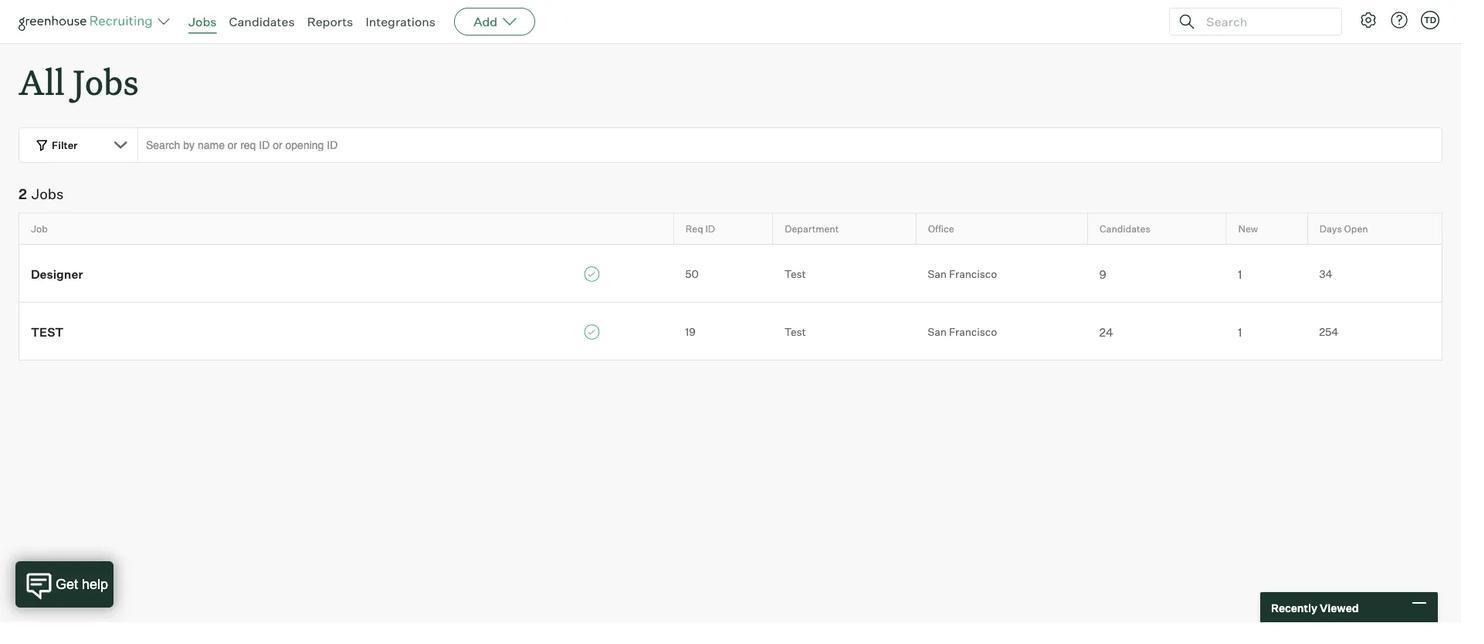 Task type: describe. For each thing, give the bounding box(es) containing it.
td button
[[1418, 8, 1443, 32]]

24
[[1100, 325, 1114, 339]]

designer
[[31, 267, 83, 282]]

34
[[1320, 267, 1333, 281]]

test for designer
[[785, 267, 806, 281]]

san francisco for test
[[928, 325, 997, 339]]

td
[[1424, 15, 1437, 25]]

add
[[474, 14, 498, 29]]

job
[[31, 223, 48, 235]]

days
[[1320, 223, 1343, 235]]

req id
[[686, 223, 715, 235]]

san for designer
[[928, 267, 947, 281]]

24 link
[[1088, 323, 1227, 340]]

jobs link
[[188, 14, 217, 29]]

san for test
[[928, 325, 947, 339]]

test
[[31, 325, 64, 340]]

new
[[1239, 223, 1259, 235]]

1 link for test
[[1227, 323, 1308, 340]]

jobs for all jobs
[[73, 59, 139, 104]]

recently
[[1272, 601, 1318, 615]]

add button
[[454, 8, 535, 36]]

jobs for 2 jobs
[[32, 185, 64, 203]]

reports
[[307, 14, 353, 29]]

department
[[785, 223, 839, 235]]

open
[[1345, 223, 1369, 235]]

francisco for test
[[949, 325, 997, 339]]

254
[[1320, 325, 1339, 339]]

2
[[19, 185, 27, 203]]

candidates link
[[229, 14, 295, 29]]

configure image
[[1360, 11, 1378, 29]]

viewed
[[1320, 601, 1359, 615]]

9
[[1100, 267, 1107, 281]]

req
[[686, 223, 704, 235]]



Task type: locate. For each thing, give the bounding box(es) containing it.
1 san francisco from the top
[[928, 267, 997, 281]]

days open
[[1320, 223, 1369, 235]]

candidates right jobs link on the top
[[229, 14, 295, 29]]

san
[[928, 267, 947, 281], [928, 325, 947, 339]]

2 test from the top
[[785, 325, 806, 339]]

1 vertical spatial 1
[[1238, 325, 1243, 339]]

1 1 from the top
[[1238, 267, 1243, 281]]

2 san francisco from the top
[[928, 325, 997, 339]]

50
[[685, 267, 699, 281]]

test for test
[[785, 325, 806, 339]]

1 vertical spatial test
[[785, 325, 806, 339]]

2 jobs
[[19, 185, 64, 203]]

designer link
[[19, 265, 674, 282]]

1 1 link from the top
[[1227, 265, 1308, 282]]

2 francisco from the top
[[949, 325, 997, 339]]

san francisco
[[928, 267, 997, 281], [928, 325, 997, 339]]

0 vertical spatial san francisco
[[928, 267, 997, 281]]

test link
[[19, 323, 674, 340]]

td button
[[1421, 11, 1440, 29]]

francisco for designer
[[949, 267, 997, 281]]

0 vertical spatial san
[[928, 267, 947, 281]]

0 vertical spatial 1 link
[[1227, 265, 1308, 282]]

1 link left the 254
[[1227, 323, 1308, 340]]

1 link down new on the top right
[[1227, 265, 1308, 282]]

2 1 link from the top
[[1227, 323, 1308, 340]]

all
[[19, 59, 65, 104]]

0 vertical spatial jobs
[[188, 14, 217, 29]]

1 test from the top
[[785, 267, 806, 281]]

1 horizontal spatial candidates
[[1100, 223, 1151, 235]]

0 vertical spatial test
[[785, 267, 806, 281]]

1 vertical spatial francisco
[[949, 325, 997, 339]]

Search text field
[[1203, 10, 1328, 33]]

jobs
[[188, 14, 217, 29], [73, 59, 139, 104], [32, 185, 64, 203]]

id
[[706, 223, 715, 235]]

recently viewed
[[1272, 601, 1359, 615]]

1 francisco from the top
[[949, 267, 997, 281]]

2 san from the top
[[928, 325, 947, 339]]

0 horizontal spatial candidates
[[229, 14, 295, 29]]

2 horizontal spatial jobs
[[188, 14, 217, 29]]

0 vertical spatial candidates
[[229, 14, 295, 29]]

greenhouse recruiting image
[[19, 12, 158, 31]]

2 1 from the top
[[1238, 325, 1243, 339]]

francisco
[[949, 267, 997, 281], [949, 325, 997, 339]]

candidates up 9 at the top
[[1100, 223, 1151, 235]]

1 for designer
[[1238, 267, 1243, 281]]

2 vertical spatial jobs
[[32, 185, 64, 203]]

1 vertical spatial jobs
[[73, 59, 139, 104]]

jobs right 2
[[32, 185, 64, 203]]

1 vertical spatial san
[[928, 325, 947, 339]]

all jobs
[[19, 59, 139, 104]]

0 vertical spatial francisco
[[949, 267, 997, 281]]

1 vertical spatial candidates
[[1100, 223, 1151, 235]]

0 vertical spatial 1
[[1238, 267, 1243, 281]]

candidates
[[229, 14, 295, 29], [1100, 223, 1151, 235]]

integrations
[[366, 14, 436, 29]]

san francisco for designer
[[928, 267, 997, 281]]

1 vertical spatial 1 link
[[1227, 323, 1308, 340]]

1 san from the top
[[928, 267, 947, 281]]

19
[[685, 325, 696, 339]]

1 link for designer
[[1227, 265, 1308, 282]]

1 for test
[[1238, 325, 1243, 339]]

1
[[1238, 267, 1243, 281], [1238, 325, 1243, 339]]

1 link
[[1227, 265, 1308, 282], [1227, 323, 1308, 340]]

0 horizontal spatial jobs
[[32, 185, 64, 203]]

1 vertical spatial san francisco
[[928, 325, 997, 339]]

9 link
[[1088, 265, 1227, 282]]

integrations link
[[366, 14, 436, 29]]

office
[[928, 223, 954, 235]]

filter
[[52, 139, 78, 151]]

test
[[785, 267, 806, 281], [785, 325, 806, 339]]

Search by name or req ID or opening ID text field
[[138, 128, 1443, 163]]

1 horizontal spatial jobs
[[73, 59, 139, 104]]

jobs down greenhouse recruiting image
[[73, 59, 139, 104]]

reports link
[[307, 14, 353, 29]]

jobs left candidates link
[[188, 14, 217, 29]]



Task type: vqa. For each thing, say whether or not it's contained in the screenshot.
left the Social Templates
no



